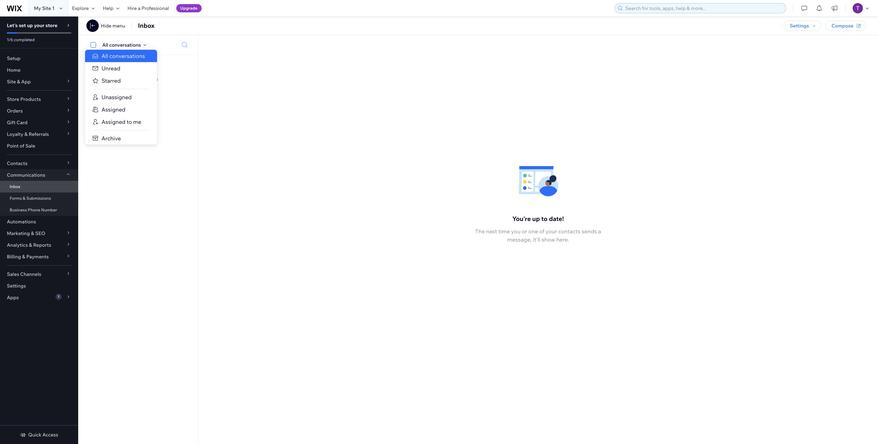 Task type: locate. For each thing, give the bounding box(es) containing it.
your
[[34, 22, 44, 28], [546, 228, 558, 235]]

settings inside button
[[791, 23, 810, 29]]

0 vertical spatial settings
[[791, 23, 810, 29]]

0 vertical spatial conversations
[[109, 42, 141, 48]]

completed
[[14, 37, 35, 42]]

all
[[102, 42, 108, 48], [102, 53, 108, 59]]

& left reports
[[29, 242, 32, 248]]

to left date!
[[542, 215, 548, 223]]

1/6 completed
[[7, 37, 35, 42]]

1 vertical spatial to
[[542, 215, 548, 223]]

conversations inside 'option'
[[109, 53, 145, 59]]

site down home
[[7, 79, 16, 85]]

setup
[[7, 55, 21, 61]]

the next time you or one of your contacts sends a message, it'll show here.
[[476, 228, 602, 243]]

to inside list box
[[127, 118, 132, 125]]

1 right my
[[52, 5, 55, 11]]

referrals
[[29, 131, 49, 137]]

hire a professional
[[128, 5, 169, 11]]

store products
[[7, 96, 41, 102]]

1 horizontal spatial a
[[599, 228, 602, 235]]

0 horizontal spatial of
[[20, 143, 24, 149]]

1 horizontal spatial of
[[540, 228, 545, 235]]

site & app
[[7, 79, 31, 85]]

0 vertical spatial all conversations
[[102, 42, 141, 48]]

None checkbox
[[87, 41, 102, 49]]

gift card
[[7, 119, 28, 126]]

& for marketing
[[31, 230, 34, 237]]

business phone number
[[10, 207, 57, 213]]

your up show
[[546, 228, 558, 235]]

0 vertical spatial site
[[42, 5, 51, 11]]

hide menu
[[101, 23, 125, 29]]

conversations right no
[[126, 76, 158, 82]]

assigned down unassigned
[[102, 106, 126, 113]]

your inside sidebar element
[[34, 22, 44, 28]]

explore
[[72, 5, 89, 11]]

marketing & seo button
[[0, 228, 78, 239]]

of left sale
[[20, 143, 24, 149]]

0 horizontal spatial 1
[[52, 5, 55, 11]]

products
[[20, 96, 41, 102]]

a right sends
[[599, 228, 602, 235]]

1 vertical spatial your
[[546, 228, 558, 235]]

0 horizontal spatial a
[[138, 5, 141, 11]]

0 vertical spatial a
[[138, 5, 141, 11]]

billing & payments button
[[0, 251, 78, 263]]

phone
[[28, 207, 40, 213]]

assigned
[[102, 106, 126, 113], [102, 118, 126, 125]]

all conversations inside all conversations 'option'
[[102, 53, 145, 59]]

analytics
[[7, 242, 28, 248]]

card
[[17, 119, 28, 126]]

1 vertical spatial all conversations
[[102, 53, 145, 59]]

automations
[[7, 219, 36, 225]]

orders
[[7, 108, 23, 114]]

settings button
[[785, 21, 822, 31]]

here.
[[557, 236, 570, 243]]

hide menu button
[[87, 20, 125, 32], [101, 23, 125, 29]]

1 horizontal spatial 1
[[58, 295, 60, 299]]

1 down settings link
[[58, 295, 60, 299]]

time
[[499, 228, 510, 235]]

1 vertical spatial assigned
[[102, 118, 126, 125]]

to left me
[[127, 118, 132, 125]]

0 horizontal spatial site
[[7, 79, 16, 85]]

2 assigned from the top
[[102, 118, 126, 125]]

up up 'one' at bottom
[[533, 215, 540, 223]]

point
[[7, 143, 19, 149]]

1 horizontal spatial your
[[546, 228, 558, 235]]

analytics & reports
[[7, 242, 51, 248]]

hire
[[128, 5, 137, 11]]

& right billing
[[22, 254, 25, 260]]

0 vertical spatial 1
[[52, 5, 55, 11]]

seo
[[35, 230, 45, 237]]

store
[[45, 22, 57, 28]]

1 vertical spatial settings
[[7, 283, 26, 289]]

1 assigned from the top
[[102, 106, 126, 113]]

0 horizontal spatial up
[[27, 22, 33, 28]]

of right 'one' at bottom
[[540, 228, 545, 235]]

settings for 'settings' button
[[791, 23, 810, 29]]

inbox
[[138, 22, 155, 30], [10, 184, 20, 189]]

1 vertical spatial conversations
[[109, 53, 145, 59]]

my site 1
[[34, 5, 55, 11]]

all conversations option
[[85, 50, 157, 62]]

it'll
[[533, 236, 541, 243]]

all conversations up unread
[[102, 53, 145, 59]]

0 horizontal spatial inbox
[[10, 184, 20, 189]]

compose
[[832, 23, 854, 29]]

& left seo
[[31, 230, 34, 237]]

quick access button
[[20, 432, 58, 438]]

a
[[138, 5, 141, 11], [599, 228, 602, 235]]

all up unread
[[102, 53, 108, 59]]

0 horizontal spatial to
[[127, 118, 132, 125]]

up right set
[[27, 22, 33, 28]]

gift
[[7, 119, 16, 126]]

assigned up 'archive'
[[102, 118, 126, 125]]

quick access
[[28, 432, 58, 438]]

menu
[[113, 23, 125, 29]]

no
[[118, 76, 125, 82]]

conversations up unread
[[109, 53, 145, 59]]

a right hire
[[138, 5, 141, 11]]

& right forms
[[23, 196, 25, 201]]

0 vertical spatial your
[[34, 22, 44, 28]]

of
[[20, 143, 24, 149], [540, 228, 545, 235]]

1 vertical spatial up
[[533, 215, 540, 223]]

all conversations
[[102, 42, 141, 48], [102, 53, 145, 59]]

Search for tools, apps, help & more... field
[[624, 3, 785, 13]]

0 vertical spatial to
[[127, 118, 132, 125]]

upgrade
[[180, 5, 198, 11]]

your left store
[[34, 22, 44, 28]]

up inside sidebar element
[[27, 22, 33, 28]]

list box
[[85, 50, 157, 145]]

0 horizontal spatial settings
[[7, 283, 26, 289]]

1 vertical spatial all
[[102, 53, 108, 59]]

no conversations
[[118, 76, 158, 82]]

1
[[52, 5, 55, 11], [58, 295, 60, 299]]

of inside the next time you or one of your contacts sends a message, it'll show here.
[[540, 228, 545, 235]]

1 vertical spatial 1
[[58, 295, 60, 299]]

you're up to date!
[[513, 215, 565, 223]]

inbox down hire a professional
[[138, 22, 155, 30]]

all down hide
[[102, 42, 108, 48]]

& for forms
[[23, 196, 25, 201]]

inbox up forms
[[10, 184, 20, 189]]

compose button
[[826, 21, 867, 31]]

business
[[10, 207, 27, 213]]

all conversations up all conversations 'option'
[[102, 42, 141, 48]]

assigned for assigned
[[102, 106, 126, 113]]

0 vertical spatial assigned
[[102, 106, 126, 113]]

unread
[[102, 65, 120, 72]]

1 vertical spatial site
[[7, 79, 16, 85]]

1 horizontal spatial settings
[[791, 23, 810, 29]]

1 vertical spatial of
[[540, 228, 545, 235]]

settings inside sidebar element
[[7, 283, 26, 289]]

1 horizontal spatial up
[[533, 215, 540, 223]]

0 vertical spatial inbox
[[138, 22, 155, 30]]

1 vertical spatial a
[[599, 228, 602, 235]]

&
[[17, 79, 20, 85], [24, 131, 28, 137], [23, 196, 25, 201], [31, 230, 34, 237], [29, 242, 32, 248], [22, 254, 25, 260]]

& right loyalty
[[24, 131, 28, 137]]

1 vertical spatial inbox
[[10, 184, 20, 189]]

hire a professional link
[[124, 0, 173, 16]]

to
[[127, 118, 132, 125], [542, 215, 548, 223]]

apps
[[7, 295, 19, 301]]

marketing
[[7, 230, 30, 237]]

0 horizontal spatial your
[[34, 22, 44, 28]]

conversations up all conversations 'option'
[[109, 42, 141, 48]]

0 vertical spatial up
[[27, 22, 33, 28]]

starred
[[102, 77, 121, 84]]

& left app
[[17, 79, 20, 85]]

0 vertical spatial of
[[20, 143, 24, 149]]

site right my
[[42, 5, 51, 11]]

site
[[42, 5, 51, 11], [7, 79, 16, 85]]

let's set up your store
[[7, 22, 57, 28]]



Task type: vqa. For each thing, say whether or not it's contained in the screenshot.
the topmost a
yes



Task type: describe. For each thing, give the bounding box(es) containing it.
channels
[[20, 271, 41, 277]]

you're
[[513, 215, 531, 223]]

submissions
[[26, 196, 51, 201]]

analytics & reports button
[[0, 239, 78, 251]]

all inside 'option'
[[102, 53, 108, 59]]

communications button
[[0, 169, 78, 181]]

payments
[[26, 254, 49, 260]]

settings link
[[0, 280, 78, 292]]

let's
[[7, 22, 18, 28]]

assigned for assigned to me
[[102, 118, 126, 125]]

& for analytics
[[29, 242, 32, 248]]

site inside popup button
[[7, 79, 16, 85]]

forms & submissions
[[10, 196, 51, 201]]

assigned to me
[[102, 118, 141, 125]]

store products button
[[0, 93, 78, 105]]

help button
[[99, 0, 124, 16]]

billing
[[7, 254, 21, 260]]

or
[[522, 228, 528, 235]]

contacts button
[[0, 158, 78, 169]]

point of sale
[[7, 143, 35, 149]]

settings for settings link
[[7, 283, 26, 289]]

& for billing
[[22, 254, 25, 260]]

gift card button
[[0, 117, 78, 128]]

me
[[133, 118, 141, 125]]

inbox inside the inbox link
[[10, 184, 20, 189]]

forms
[[10, 196, 22, 201]]

a inside the next time you or one of your contacts sends a message, it'll show here.
[[599, 228, 602, 235]]

unassigned
[[102, 94, 132, 101]]

home
[[7, 67, 21, 73]]

sends
[[582, 228, 598, 235]]

communications
[[7, 172, 45, 178]]

store
[[7, 96, 19, 102]]

number
[[41, 207, 57, 213]]

reports
[[33, 242, 51, 248]]

site & app button
[[0, 76, 78, 88]]

1 horizontal spatial site
[[42, 5, 51, 11]]

orders button
[[0, 105, 78, 117]]

contacts
[[559, 228, 581, 235]]

hide menu button down help
[[87, 20, 125, 32]]

0 vertical spatial all
[[102, 42, 108, 48]]

hide menu button down help button
[[101, 23, 125, 29]]

message,
[[508, 236, 532, 243]]

home link
[[0, 64, 78, 76]]

quick
[[28, 432, 41, 438]]

help
[[103, 5, 114, 11]]

set
[[19, 22, 26, 28]]

inbox link
[[0, 181, 78, 193]]

loyalty & referrals
[[7, 131, 49, 137]]

you
[[512, 228, 521, 235]]

access
[[43, 432, 58, 438]]

business phone number link
[[0, 204, 78, 216]]

1 inside sidebar element
[[58, 295, 60, 299]]

& for loyalty
[[24, 131, 28, 137]]

one
[[529, 228, 539, 235]]

sales
[[7, 271, 19, 277]]

archive
[[102, 135, 121, 142]]

loyalty
[[7, 131, 23, 137]]

sales channels
[[7, 271, 41, 277]]

professional
[[142, 5, 169, 11]]

contacts
[[7, 160, 27, 167]]

2 vertical spatial conversations
[[126, 76, 158, 82]]

automations link
[[0, 216, 78, 228]]

app
[[21, 79, 31, 85]]

sidebar element
[[0, 16, 78, 444]]

sales channels button
[[0, 268, 78, 280]]

1 horizontal spatial inbox
[[138, 22, 155, 30]]

date!
[[549, 215, 565, 223]]

your inside the next time you or one of your contacts sends a message, it'll show here.
[[546, 228, 558, 235]]

list box containing all conversations
[[85, 50, 157, 145]]

billing & payments
[[7, 254, 49, 260]]

1/6
[[7, 37, 13, 42]]

next
[[487, 228, 498, 235]]

forms & submissions link
[[0, 193, 78, 204]]

& for site
[[17, 79, 20, 85]]

show
[[542, 236, 556, 243]]

of inside sidebar element
[[20, 143, 24, 149]]

the
[[476, 228, 485, 235]]

hide
[[101, 23, 112, 29]]

point of sale link
[[0, 140, 78, 152]]

sale
[[25, 143, 35, 149]]

my
[[34, 5, 41, 11]]

1 horizontal spatial to
[[542, 215, 548, 223]]

marketing & seo
[[7, 230, 45, 237]]

setup link
[[0, 53, 78, 64]]

a inside hire a professional link
[[138, 5, 141, 11]]

loyalty & referrals button
[[0, 128, 78, 140]]



